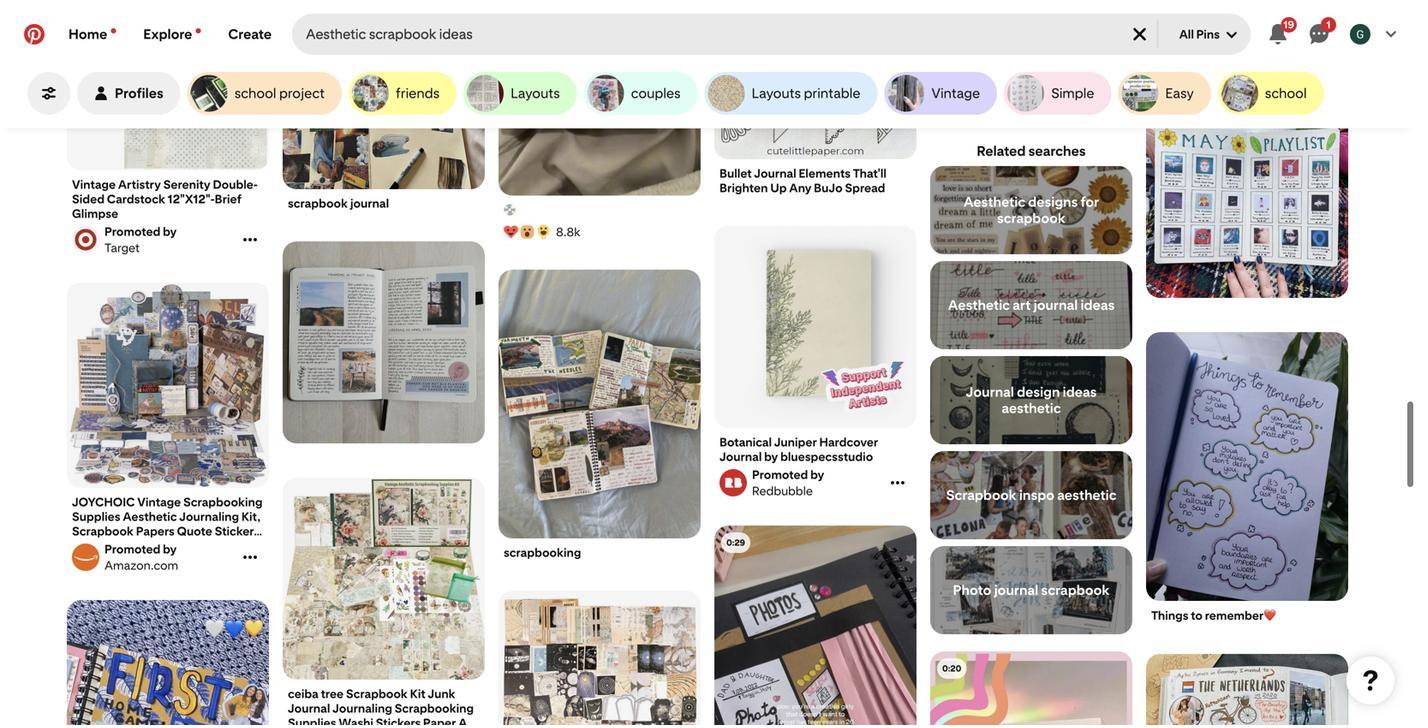 Task type: locate. For each thing, give the bounding box(es) containing it.
0 vertical spatial scrapbook
[[946, 487, 1017, 504]]

journal left design
[[966, 384, 1014, 400]]

aesthetic left art
[[948, 297, 1010, 313]]

profiles link
[[77, 72, 180, 115]]

0 horizontal spatial vintage
[[72, 177, 116, 192]]

things to remember❤ link
[[1151, 608, 1343, 624]]

journal inside bullet journal elements that'll brighten up any bujo spread
[[754, 166, 796, 181]]

school for school
[[1265, 85, 1307, 102]]

couples link
[[584, 72, 698, 115]]

journal design ideas aesthetic
[[966, 384, 1097, 417]]

ideas right design
[[1063, 384, 1097, 400]]

botanical juniper hardcover journal by bluespecsstudio link
[[719, 435, 911, 464]]

school down moon journal ideas.. #moonjournal#moon#journaling #journalideas#junkjournaling link
[[1265, 85, 1307, 102]]

vintage
[[932, 85, 980, 102], [72, 177, 116, 192]]

serenity
[[163, 177, 210, 192]]

scrapbook up washi
[[346, 687, 408, 702]]

notifications image
[[196, 28, 201, 33]]

8.8k
[[556, 225, 580, 239]]

journal right "bullet"
[[754, 166, 796, 181]]

bullet journal elements that'll brighten up any bujo spread
[[719, 166, 886, 195]]

1 horizontal spatial school
[[1265, 85, 1307, 102]]

related searches
[[977, 143, 1086, 159]]

up
[[770, 181, 787, 195]]

journal inside 'ceiba tree scrapbook kit junk journal journaling scrapbooking supplies washi stickers paper a'
[[288, 702, 330, 716]]

vintage inside vintage artistry serenity double- sided cardstock 12"x12"-brief glimpse
[[72, 177, 116, 192]]

filter image
[[42, 87, 56, 100]]

vintage up glimpse
[[72, 177, 116, 192]]

aesthetic for aesthetic designs for scrapbook
[[963, 194, 1025, 210]]

0 horizontal spatial this contains an image of: image
[[283, 242, 485, 444]]

journaling
[[332, 702, 392, 716]]

this contains an image of: how to make your sketchbook more interesting - easy drawing ideas! 🖍🎨🖼 image
[[930, 652, 1132, 725]]

journal for moon
[[1186, 36, 1225, 51]]

journal
[[1186, 36, 1225, 51], [350, 196, 389, 211], [1033, 297, 1078, 313], [994, 582, 1038, 599]]

aesthetic for aesthetic art journal ideas
[[948, 297, 1010, 313]]

scrapbook
[[288, 196, 348, 211], [997, 210, 1066, 227], [1041, 582, 1110, 599]]

journal for photo
[[994, 582, 1038, 599]]

1 horizontal spatial layouts
[[752, 85, 801, 102]]

high-quality hardcover journal with wraparound print. 128 pages in ruled, graph or blank options. vintage 1700's botanical print of a juniper branch with berries. image
[[714, 226, 917, 428]]

layouts for layouts printable
[[752, 85, 801, 102]]

vintage link
[[884, 72, 997, 115]]

journal
[[754, 166, 796, 181], [966, 384, 1014, 400], [719, 450, 762, 464], [288, 702, 330, 716]]

prices may vary. aesthetic scrapbooking supplies kit - a large collection of blue theme junk journaling supplies kits. the gift box package is perfect for scrapbooking beginners or journaling enthusiasts. blue themed junk journal ephemera pack - each kit comes with vintage ocean themed junk journal supplies, including 2pcslarge aesthetic paper, 4 pcs vintage scrapbook paper, 6 pcstranslucent sulfuric acid paper, a grid tn notebook, 4 pcs coated paper bookmark, 10 pcs scrapbook stickers, 6 pcs ph image
[[67, 283, 269, 489]]

1 vertical spatial aesthetic
[[1057, 487, 1117, 504]]

create link
[[214, 14, 285, 55]]

journal left by
[[719, 450, 762, 464]]

remember❤
[[1205, 609, 1276, 623]]

layouts
[[511, 85, 560, 102], [752, 85, 801, 102]]

Search text field
[[306, 14, 1116, 55]]

1 vertical spatial ideas
[[1063, 384, 1097, 400]]

1 horizontal spatial vintage
[[932, 85, 980, 102]]

printable
[[804, 85, 860, 102]]

that'll
[[853, 166, 886, 181]]

journal left washi
[[288, 702, 330, 716]]

1 vertical spatial aesthetic
[[948, 297, 1010, 313]]

pins
[[1196, 27, 1220, 42]]

school for school project
[[234, 85, 276, 102]]

target
[[104, 241, 140, 255]]

this contains an image of: image
[[1146, 96, 1348, 298], [283, 242, 485, 444]]

friends
[[396, 85, 440, 102]]

0 vertical spatial aesthetic
[[963, 194, 1025, 210]]

by
[[764, 450, 778, 464]]

moon
[[1151, 36, 1183, 51]]

journal inside botanical juniper hardcover journal by bluespecsstudio
[[719, 450, 762, 464]]

0 horizontal spatial layouts
[[511, 85, 560, 102]]

scrapbooking
[[395, 702, 474, 716]]

things to remember❤
[[1151, 609, 1276, 623]]

2 school from the left
[[1265, 85, 1307, 102]]

1 button
[[1299, 14, 1340, 55]]

0 horizontal spatial school
[[234, 85, 276, 102]]

this contains an image of: creative girly stuff image
[[714, 526, 917, 725]]

scrapbook inspo aesthetic
[[946, 487, 1117, 504]]

school left project
[[234, 85, 276, 102]]

1 layouts from the left
[[511, 85, 560, 102]]

juniper
[[774, 435, 817, 450]]

ideas right art
[[1081, 297, 1115, 313]]

glimpse
[[72, 206, 118, 221]]

poooliprint link
[[933, 85, 1102, 116]]

paper
[[423, 716, 456, 725]]

explore link
[[130, 14, 214, 55]]

journal for scrapbook
[[350, 196, 389, 211]]

simple link
[[1004, 72, 1111, 115]]

ideas inside journal design ideas aesthetic
[[1063, 384, 1097, 400]]

1 vertical spatial vintage
[[72, 177, 116, 192]]

aesthetic
[[1002, 400, 1061, 417], [1057, 487, 1117, 504]]

0 horizontal spatial scrapbook
[[346, 687, 408, 702]]

this contains an image of: things to remember❤ image
[[1146, 332, 1348, 602]]

all pins button
[[1165, 14, 1251, 55]]

2 layouts from the left
[[752, 85, 801, 102]]

things
[[1151, 609, 1188, 623]]

journal inside journal design ideas aesthetic
[[966, 384, 1014, 400]]

1 horizontal spatial scrapbook
[[946, 487, 1017, 504]]

#moonjournal#moon#journaling
[[1151, 51, 1338, 65]]

layouts printable
[[752, 85, 860, 102]]

poooliprint
[[968, 101, 1028, 116]]

scrapbook left inspo
[[946, 487, 1017, 504]]

scrapbook inside scrapbook inspo aesthetic "link"
[[946, 487, 1017, 504]]

1 vertical spatial scrapbook
[[346, 687, 408, 702]]

1 school from the left
[[234, 85, 276, 102]]

1 horizontal spatial this contains an image of: image
[[1146, 96, 1348, 298]]

2024 vision board image
[[499, 270, 701, 539]]

aesthetic art journal ideas link
[[930, 261, 1132, 349]]

cardstock
[[107, 192, 165, 206]]

scrapbook
[[946, 487, 1017, 504], [346, 687, 408, 702]]

searches
[[1028, 143, 1086, 159]]

vintage inside 'link'
[[932, 85, 980, 102]]

kit
[[410, 687, 425, 702]]

redbubble link
[[717, 468, 887, 499]]

school
[[234, 85, 276, 102], [1265, 85, 1307, 102]]

journal inside moon journal ideas.. #moonjournal#moon#journaling #journalideas#junkjournaling
[[1186, 36, 1225, 51]]

aesthetic inside aesthetic designs for scrapbook
[[963, 194, 1025, 210]]

to
[[1191, 609, 1203, 623]]

aesthetic inside "link"
[[1057, 487, 1117, 504]]

0 vertical spatial aesthetic
[[1002, 400, 1061, 417]]

bullet
[[719, 166, 752, 181]]

8.8k link
[[504, 222, 696, 242]]

0 vertical spatial vintage
[[932, 85, 980, 102]]

start your project off right with the perfect paper for scrapbook pages, greeting cards, bookmarks, gift cards, mixed media and much more! this package contains vintage artistry serenity double-sided cardstock - 12x12 inches, 20 identical sheets. available in a variety of designs, each sold separately. made in the usa. image
[[67, 0, 269, 170]]

aesthetic down related
[[963, 194, 1025, 210]]

photo
[[953, 582, 991, 599]]

12"x12"-
[[168, 192, 215, 206]]

aesthetic
[[963, 194, 1025, 210], [948, 297, 1010, 313]]

vintage down portable in the right of the page
[[932, 85, 980, 102]]

designs
[[1028, 194, 1078, 210]]



Task type: vqa. For each thing, say whether or not it's contained in the screenshot.
Related searches
yes



Task type: describe. For each thing, give the bounding box(es) containing it.
vintage artistry serenity double- sided cardstock 12"x12"-brief glimpse
[[72, 177, 258, 221]]

0 vertical spatial ideas
[[1081, 297, 1115, 313]]

layouts link
[[464, 72, 577, 115]]

aesthetic designs for scrapbook
[[963, 194, 1099, 227]]

stickers
[[376, 716, 421, 725]]

ceiba tree scrapbook kit junk journal journaling scrapbooking supplies washi stickers paper a link
[[288, 687, 480, 725]]

simple
[[1051, 85, 1094, 102]]

all pins
[[1179, 27, 1220, 42]]

any
[[789, 181, 812, 195]]

💿
[[504, 203, 516, 218]]

[not my video] cc to the creator on tiktok #edit #viral #goviral image
[[499, 0, 701, 196]]

photo journal scrapbook
[[953, 582, 1110, 599]]

easy
[[1165, 85, 1194, 102]]

school project link
[[187, 72, 342, 115]]

moon journal ideas.. #moonjournal#moon#journaling #journalideas#junkjournaling link
[[1151, 36, 1343, 80]]

amazon.com
[[104, 558, 178, 573]]

pocket
[[986, 67, 1024, 81]]

all
[[1179, 27, 1194, 42]]

scrapbook inspo aesthetic link
[[930, 451, 1132, 540]]

prices may vary. vintage aesthetic scrapbook kit washi stickers paper art junk journal journaling scrapbooking supplies diy gift for teen girl kid women what you get-vintage aesthetic scrapbooking supplies kit,including a6 grid notebook , 25 pcs scrapbooking paper，10 pcs folding papers，3 designs to-do-list note papers, 4sheets vintage stickers,2 tapes washi stickers, 50 pcs mini cards, 10 pcs paper photo frames, 12 pcs stamp stickers, 31 pcs calendar stickers, 1 pcs glue stick, 2 organza bags a6 image
[[283, 478, 485, 680]]

19 button
[[1257, 14, 1299, 55]]

artistry
[[118, 177, 161, 192]]

project
[[279, 85, 325, 102]]

bujo
[[814, 181, 843, 195]]

scrapbooking
[[504, 546, 581, 560]]

vintage for vintage artistry serenity double- sided cardstock 12"x12"-brief glimpse
[[72, 177, 116, 192]]

target link
[[69, 224, 239, 255]]

scrapbook journal link
[[288, 196, 480, 211]]

moon journal ideas.. #moonjournal#moon#journaling #journalideas#junkjournaling
[[1151, 36, 1338, 80]]

notifications image
[[111, 28, 116, 33]]

hardcover
[[819, 435, 878, 450]]

sided
[[72, 192, 104, 206]]

art
[[1013, 297, 1031, 313]]

this contains an image of: moon journal ideas..
#moonjournal#moon#journaling#journalideas#junkjournaling image
[[1146, 0, 1348, 29]]

photo journal scrapbook link
[[930, 546, 1132, 635]]

redbubble
[[752, 484, 813, 499]]

supplies
[[288, 716, 336, 725]]

scrapbook journal
[[288, 196, 389, 211]]

portable
[[935, 67, 983, 81]]

scrapbook inside 'ceiba tree scrapbook kit junk journal journaling scrapbooking supplies washi stickers paper a'
[[346, 687, 408, 702]]

greg robinson image
[[1350, 24, 1370, 45]]

scrapbook inside aesthetic designs for scrapbook
[[997, 210, 1066, 227]]

vintage artistry serenity double- sided cardstock 12"x12"-brief glimpse link
[[72, 177, 264, 221]]

home link
[[55, 14, 130, 55]]

prices may vary. value pack:200pcs of vintage assorted paper & sticker ephemera kit, including 120 pcs scrapbook papers(6.7×4.7inch, 60 patterns, 2 of each) and 80 pcs patterns washi stickers(40 patterns, 2 of each). a collection of vintage style celestial theme junk journal good stuffs! celestial theme junk journal supplies:this 200pcs paper & washi stricker kit with a variety of celestial and astrology designs.such as: various planet stickers, space, moon phase, planet map, world map, astronom image
[[499, 591, 701, 725]]

person image
[[94, 87, 108, 100]]

design
[[1017, 384, 1060, 400]]

printer
[[1027, 67, 1065, 81]]

ideas..
[[1227, 36, 1263, 51]]

explore
[[143, 26, 192, 42]]

botanical
[[719, 435, 772, 450]]

tree
[[321, 687, 344, 702]]

this contains: aesthetic & creative travel journal ideas for travelers notebook image
[[1146, 654, 1348, 725]]

double-
[[213, 177, 258, 192]]

amazon.com link
[[69, 542, 239, 573]]

this contains: journal,memory journal, scrapbook journal, scrapbook, memory book, image
[[283, 0, 485, 190]]

aesthetic inside journal design ideas aesthetic
[[1002, 400, 1061, 417]]

vintage for vintage
[[932, 85, 980, 102]]

brighten
[[719, 181, 768, 195]]

journal design ideas aesthetic link
[[930, 356, 1132, 445]]

friends link
[[349, 72, 457, 115]]

related
[[977, 143, 1026, 159]]

profiles
[[115, 85, 163, 102]]

layouts for layouts
[[511, 85, 560, 102]]

ceiba
[[288, 687, 319, 702]]

couples
[[631, 85, 681, 102]]

washi
[[339, 716, 373, 725]]

this contains an image of: bullet journal elements that'll brighten up any bujo spread image
[[714, 0, 917, 160]]

this contains an image of: football game| scrapbook ideas| home game| highschool football image
[[67, 600, 269, 725]]

ceiba tree scrapbook kit junk journal journaling scrapbooking supplies washi stickers paper a
[[288, 687, 477, 725]]

botanical juniper hardcover journal by bluespecsstudio
[[719, 435, 878, 464]]

portable pocket printer
[[935, 67, 1065, 81]]

layouts printable link
[[705, 72, 878, 115]]

for
[[1081, 194, 1099, 210]]

dropdown image
[[1227, 30, 1237, 40]]

school project
[[234, 85, 325, 102]]

school link
[[1218, 72, 1324, 115]]

scrapbooking link
[[504, 546, 696, 560]]

#journalideas#junkjournaling
[[1151, 65, 1318, 80]]

inspo
[[1019, 487, 1054, 504]]

bullet journal elements that'll brighten up any bujo spread link
[[719, 166, 911, 195]]

1
[[1326, 18, 1331, 31]]

create
[[228, 26, 272, 42]]

junk
[[428, 687, 455, 702]]

portable pocket printer link
[[935, 67, 1127, 81]]

19
[[1283, 18, 1294, 31]]

home
[[69, 26, 107, 42]]

elements
[[799, 166, 851, 181]]

aesthetic designs for scrapbook link
[[930, 166, 1132, 254]]

spread
[[845, 181, 885, 195]]



